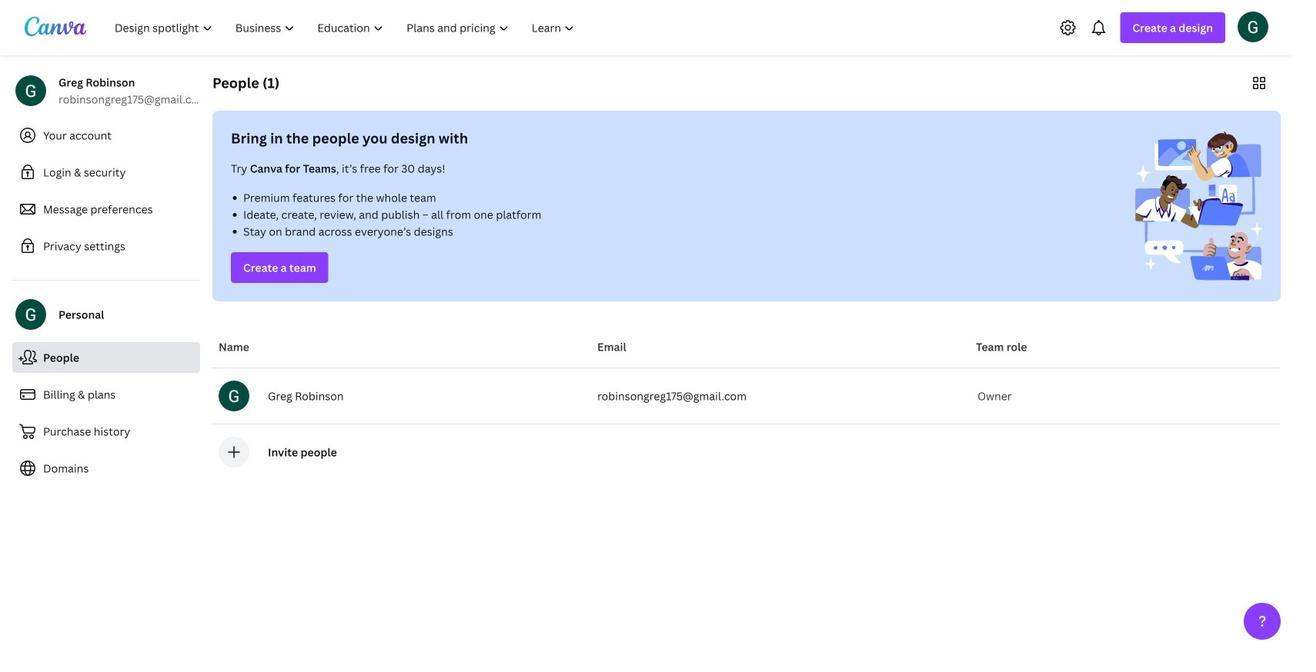 Task type: describe. For each thing, give the bounding box(es) containing it.
greg robinson image
[[1238, 11, 1269, 42]]



Task type: vqa. For each thing, say whether or not it's contained in the screenshot.
Greg Robinson IMAGE
yes



Task type: locate. For each thing, give the bounding box(es) containing it.
list
[[231, 189, 734, 240]]

top level navigation element
[[105, 12, 588, 43]]



